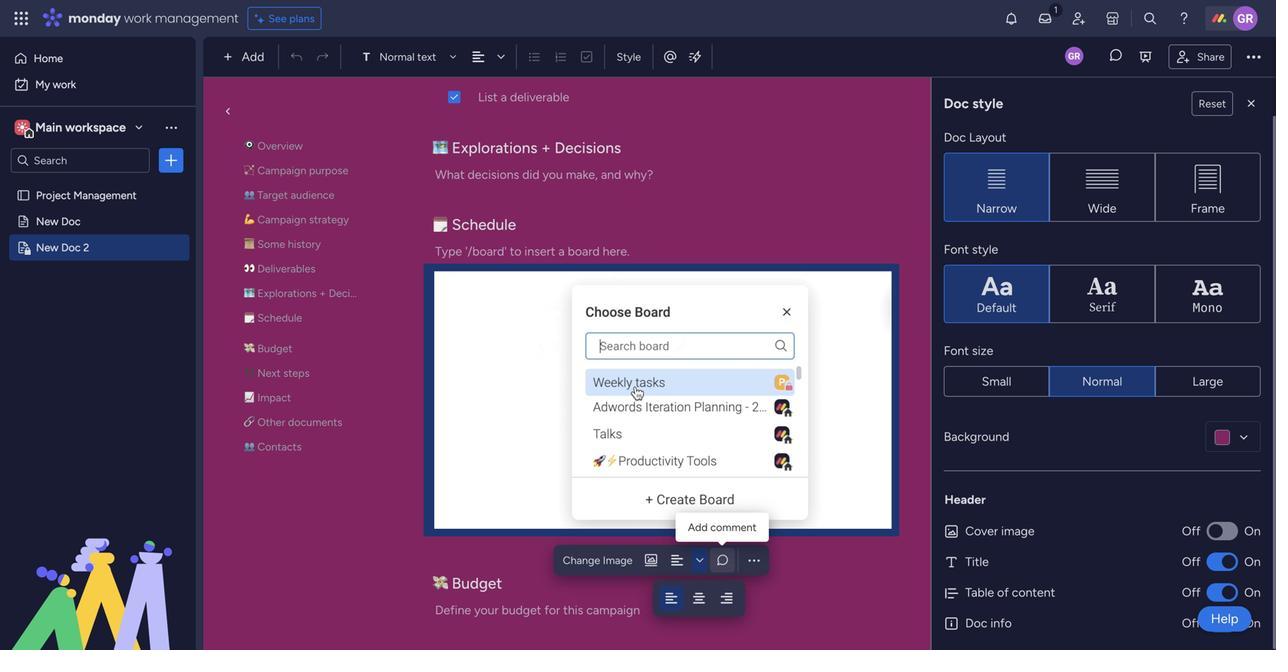 Task type: vqa. For each thing, say whether or not it's contained in the screenshot.
'Management' within the Project Management list box
no



Task type: describe. For each thing, give the bounding box(es) containing it.
🏹
[[244, 164, 255, 177]]

home option
[[9, 46, 187, 71]]

info
[[991, 616, 1012, 631]]

font style
[[944, 242, 999, 257]]

doc for doc info
[[966, 616, 988, 631]]

show caption image
[[644, 553, 659, 568]]

my work
[[35, 78, 76, 91]]

👥 target audience
[[244, 188, 335, 202]]

layout
[[970, 130, 1007, 145]]

comment
[[711, 521, 757, 534]]

search everything image
[[1143, 11, 1158, 26]]

small button
[[944, 366, 1050, 397]]

board activity image
[[1066, 47, 1084, 65]]

0 vertical spatial +
[[542, 139, 551, 157]]

normal button
[[1050, 366, 1156, 397]]

1 horizontal spatial 🗺 explorations
[[433, 139, 538, 157]]

history
[[288, 238, 321, 251]]

font for font size
[[944, 344, 969, 358]]

serif group
[[944, 265, 1261, 323]]

management
[[155, 10, 239, 27]]

see
[[268, 12, 287, 25]]

doc up new doc 2
[[61, 215, 81, 228]]

👁‍🗨 overview
[[244, 139, 303, 152]]

update feed image
[[1038, 11, 1053, 26]]

doc style
[[944, 95, 1004, 112]]

large button
[[1156, 366, 1261, 397]]

v2 ellipsis image
[[1248, 47, 1261, 67]]

small
[[982, 374, 1012, 389]]

my
[[35, 78, 50, 91]]

background
[[944, 430, 1010, 444]]

image
[[603, 554, 633, 567]]

help image
[[1177, 11, 1192, 26]]

overview
[[258, 139, 303, 152]]

0 vertical spatial decisions
[[555, 139, 621, 157]]

text
[[417, 50, 436, 63]]

doc layout
[[944, 130, 1007, 145]]

doc for doc layout
[[944, 130, 966, 145]]

normal text
[[380, 50, 436, 63]]

1 horizontal spatial deliverables
[[452, 60, 536, 79]]

wide
[[1089, 201, 1117, 216]]

👥 contacts
[[244, 440, 302, 453]]

strategy
[[309, 213, 349, 226]]

1 horizontal spatial 💸 budget
[[433, 574, 503, 592]]

campaign for strategy
[[258, 213, 307, 226]]

📈
[[244, 391, 255, 404]]

dynamic values image
[[687, 49, 703, 64]]

0 horizontal spatial button padding image
[[692, 591, 707, 606]]

add button
[[217, 45, 274, 69]]

table
[[966, 585, 995, 600]]

lottie animation element
[[0, 495, 196, 650]]

change
[[563, 554, 601, 567]]

greg robinson image
[[1234, 6, 1258, 31]]

workspace selection element
[[15, 118, 128, 138]]

my work option
[[9, 72, 187, 97]]

cover
[[966, 524, 999, 539]]

normal for normal
[[1083, 374, 1123, 389]]

monday work management
[[68, 10, 239, 27]]

🏹 campaign purpose
[[244, 164, 349, 177]]

invite members image
[[1072, 11, 1087, 26]]

mono button
[[1156, 265, 1261, 323]]

👥 for 👥 target audience
[[244, 188, 255, 202]]

1 vertical spatial 🗺 explorations + decisions
[[244, 287, 375, 300]]

next
[[258, 367, 281, 380]]

0 vertical spatial 👀 deliverables
[[433, 60, 536, 79]]

target
[[258, 188, 288, 202]]

💪
[[244, 213, 255, 226]]

doc info
[[966, 616, 1012, 631]]

my work link
[[9, 72, 187, 97]]

size
[[973, 344, 994, 358]]

📜 some history
[[244, 238, 321, 251]]

project
[[36, 189, 71, 202]]

1 workspace image from the left
[[15, 119, 30, 136]]

add comment
[[688, 521, 757, 534]]

share button
[[1169, 44, 1232, 69]]

title
[[966, 555, 989, 569]]

audience
[[291, 188, 335, 202]]

home
[[34, 52, 63, 65]]

impact
[[258, 391, 291, 404]]

workspace options image
[[164, 120, 179, 135]]

table of content
[[966, 585, 1056, 600]]

see plans button
[[248, 7, 322, 30]]

cover image
[[966, 524, 1035, 539]]

📜
[[244, 238, 255, 251]]

new doc
[[36, 215, 81, 228]]

monday
[[68, 10, 121, 27]]

doc for doc style
[[944, 95, 970, 112]]

options image
[[164, 153, 179, 168]]

public board image
[[16, 188, 31, 203]]

on for image
[[1245, 524, 1261, 539]]

documents
[[288, 416, 342, 429]]

monday marketplace image
[[1105, 11, 1121, 26]]

2 workspace image from the left
[[17, 119, 28, 136]]

add for add comment
[[688, 521, 708, 534]]

1 vertical spatial budget
[[452, 574, 503, 592]]

👁‍🗨
[[244, 139, 255, 152]]

narrow
[[977, 201, 1017, 216]]

reset
[[1199, 97, 1227, 110]]

large
[[1193, 374, 1224, 389]]

workspace
[[65, 120, 126, 135]]

plans
[[289, 12, 315, 25]]

1 vertical spatial 🗺 explorations
[[244, 287, 317, 300]]

private board image
[[16, 240, 31, 255]]



Task type: locate. For each thing, give the bounding box(es) containing it.
content
[[1012, 585, 1056, 600]]

0 horizontal spatial +
[[319, 287, 326, 300]]

work right monday
[[124, 10, 152, 27]]

off for info
[[1183, 616, 1201, 631]]

1 vertical spatial style
[[973, 242, 999, 257]]

0 vertical spatial normal
[[380, 50, 415, 63]]

1 horizontal spatial add
[[688, 521, 708, 534]]

👥 down 🔗
[[244, 440, 255, 453]]

main workspace
[[35, 120, 126, 135]]

1 vertical spatial 👥
[[244, 440, 255, 453]]

👥 left target
[[244, 188, 255, 202]]

0 vertical spatial 🗺 explorations + decisions
[[433, 139, 621, 157]]

new for new doc
[[36, 215, 59, 228]]

home link
[[9, 46, 187, 71]]

0 vertical spatial 💸 budget
[[244, 342, 293, 355]]

1 horizontal spatial 💸
[[433, 574, 448, 592]]

1 horizontal spatial 👀 deliverables
[[433, 60, 536, 79]]

notifications image
[[1004, 11, 1019, 26]]

group for font size
[[944, 366, 1261, 397]]

font size
[[944, 344, 994, 358]]

0 horizontal spatial 🗓 schedule
[[244, 311, 302, 324]]

doc left info
[[966, 616, 988, 631]]

1 horizontal spatial button padding image
[[719, 591, 735, 606]]

doc left layout
[[944, 130, 966, 145]]

share
[[1198, 50, 1225, 63]]

group
[[944, 153, 1261, 222], [944, 366, 1261, 397]]

style down narrow in the right top of the page
[[973, 242, 999, 257]]

👀 deliverables
[[433, 60, 536, 79], [244, 262, 316, 275]]

0 vertical spatial budget
[[258, 342, 293, 355]]

1 on from the top
[[1245, 524, 1261, 539]]

1 horizontal spatial +
[[542, 139, 551, 157]]

1 vertical spatial 💸
[[433, 574, 448, 592]]

👥 for 👥 contacts
[[244, 440, 255, 453]]

group containing narrow
[[944, 153, 1261, 222]]

1 campaign from the top
[[258, 164, 307, 177]]

group containing small
[[944, 366, 1261, 397]]

button padding image
[[664, 591, 679, 606]]

doc up doc layout
[[944, 95, 970, 112]]

🗺 explorations + decisions
[[433, 139, 621, 157], [244, 287, 375, 300]]

lottie animation image
[[0, 495, 196, 650]]

2
[[83, 241, 89, 254]]

1 vertical spatial 👀
[[244, 262, 255, 275]]

doc left 2
[[61, 241, 81, 254]]

frame
[[1191, 201, 1226, 216]]

font for font style
[[944, 242, 969, 257]]

0 vertical spatial 👀
[[433, 60, 448, 79]]

change image
[[563, 554, 633, 567]]

on for info
[[1245, 616, 1261, 631]]

normal left text in the left top of the page
[[380, 50, 415, 63]]

add
[[242, 50, 264, 64], [688, 521, 708, 534]]

1 horizontal spatial 👀
[[433, 60, 448, 79]]

serif
[[1090, 300, 1116, 316]]

0 horizontal spatial 👀
[[244, 262, 255, 275]]

0 horizontal spatial 👀 deliverables
[[244, 262, 316, 275]]

0 vertical spatial group
[[944, 153, 1261, 222]]

1 horizontal spatial budget
[[452, 574, 503, 592]]

1 vertical spatial campaign
[[258, 213, 307, 226]]

help button
[[1198, 606, 1252, 632]]

0 horizontal spatial decisions
[[329, 287, 375, 300]]

2 horizontal spatial button padding image
[[1244, 96, 1260, 111]]

style for font style
[[973, 242, 999, 257]]

3 off from the top
[[1183, 585, 1201, 600]]

reset button
[[1192, 91, 1234, 116]]

1 vertical spatial group
[[944, 366, 1261, 397]]

1 horizontal spatial 🗺 explorations + decisions
[[433, 139, 621, 157]]

0 vertical spatial font
[[944, 242, 969, 257]]

add inside 'dropdown button'
[[242, 50, 264, 64]]

Search in workspace field
[[32, 152, 128, 169]]

1 vertical spatial add
[[688, 521, 708, 534]]

mono
[[1194, 301, 1223, 315]]

option
[[0, 182, 196, 185]]

change image button
[[557, 548, 639, 573]]

deliverables down 📜 some history
[[258, 262, 316, 275]]

style button
[[610, 44, 648, 70]]

off
[[1183, 524, 1201, 539], [1183, 555, 1201, 569], [1183, 585, 1201, 600], [1183, 616, 1201, 631]]

normal
[[380, 50, 415, 63], [1083, 374, 1123, 389]]

0 vertical spatial deliverables
[[452, 60, 536, 79]]

font up default button
[[944, 242, 969, 257]]

public board image
[[16, 214, 31, 229]]

1 👥 from the top
[[244, 188, 255, 202]]

0 horizontal spatial normal
[[380, 50, 415, 63]]

style for doc style
[[973, 95, 1004, 112]]

default
[[977, 301, 1017, 315]]

normal down serif
[[1083, 374, 1123, 389]]

management
[[73, 189, 137, 202]]

1 vertical spatial deliverables
[[258, 262, 316, 275]]

purpose
[[309, 164, 349, 177]]

new for new doc 2
[[36, 241, 59, 254]]

0 vertical spatial campaign
[[258, 164, 307, 177]]

select product image
[[14, 11, 29, 26]]

💸 budget
[[244, 342, 293, 355], [433, 574, 503, 592]]

new doc 2
[[36, 241, 89, 254]]

1 horizontal spatial normal
[[1083, 374, 1123, 389]]

0 vertical spatial work
[[124, 10, 152, 27]]

work
[[124, 10, 152, 27], [53, 78, 76, 91]]

💪 campaign strategy
[[244, 213, 349, 226]]

👥
[[244, 188, 255, 202], [244, 440, 255, 453]]

on
[[1245, 524, 1261, 539], [1245, 555, 1261, 569], [1245, 585, 1261, 600], [1245, 616, 1261, 631]]

1 vertical spatial new
[[36, 241, 59, 254]]

+
[[542, 139, 551, 157], [319, 287, 326, 300]]

work for monday
[[124, 10, 152, 27]]

add down see plans button
[[242, 50, 264, 64]]

2 new from the top
[[36, 241, 59, 254]]

1 vertical spatial font
[[944, 344, 969, 358]]

2 font from the top
[[944, 344, 969, 358]]

off for of
[[1183, 585, 1201, 600]]

wide button
[[1050, 153, 1156, 222]]

group for doc layout
[[944, 153, 1261, 222]]

0 horizontal spatial deliverables
[[258, 262, 316, 275]]

header
[[945, 492, 986, 507]]

normal for normal text
[[380, 50, 415, 63]]

1 off from the top
[[1183, 524, 1201, 539]]

🔗
[[244, 416, 255, 429]]

📈 impact
[[244, 391, 291, 404]]

help
[[1212, 611, 1239, 627]]

some
[[258, 238, 285, 251]]

0 vertical spatial new
[[36, 215, 59, 228]]

1 vertical spatial 💸 budget
[[433, 574, 503, 592]]

steps
[[283, 367, 310, 380]]

🗺 explorations
[[433, 139, 538, 157], [244, 287, 317, 300]]

list box
[[0, 179, 196, 468]]

style up layout
[[973, 95, 1004, 112]]

style
[[973, 95, 1004, 112], [973, 242, 999, 257]]

2 on from the top
[[1245, 555, 1261, 569]]

font left size
[[944, 344, 969, 358]]

0 horizontal spatial work
[[53, 78, 76, 91]]

other
[[258, 416, 285, 429]]

👣
[[244, 367, 255, 380]]

campaign
[[258, 164, 307, 177], [258, 213, 307, 226]]

4 on from the top
[[1245, 616, 1261, 631]]

2 group from the top
[[944, 366, 1261, 397]]

1 horizontal spatial 🗓 schedule
[[433, 215, 516, 234]]

1 vertical spatial normal
[[1083, 374, 1123, 389]]

💸
[[244, 342, 255, 355], [433, 574, 448, 592]]

of
[[998, 585, 1009, 600]]

0 horizontal spatial 💸
[[244, 342, 255, 355]]

main workspace button
[[11, 114, 150, 140]]

1 vertical spatial 👀 deliverables
[[244, 262, 316, 275]]

default button
[[944, 265, 1050, 323]]

doc
[[944, 95, 970, 112], [944, 130, 966, 145], [61, 215, 81, 228], [61, 241, 81, 254], [966, 616, 988, 631]]

button padding image
[[1244, 96, 1260, 111], [692, 591, 707, 606], [719, 591, 735, 606]]

0 vertical spatial 🗓 schedule
[[433, 215, 516, 234]]

new right public board icon
[[36, 215, 59, 228]]

3 on from the top
[[1245, 585, 1261, 600]]

campaign up 📜 some history
[[258, 213, 307, 226]]

1 vertical spatial decisions
[[329, 287, 375, 300]]

1 horizontal spatial work
[[124, 10, 152, 27]]

0 vertical spatial style
[[973, 95, 1004, 112]]

style
[[617, 50, 641, 63]]

1 group from the top
[[944, 153, 1261, 222]]

4 off from the top
[[1183, 616, 1201, 631]]

0 horizontal spatial 💸 budget
[[244, 342, 293, 355]]

project management
[[36, 189, 137, 202]]

narrow button
[[944, 153, 1050, 222]]

add for add
[[242, 50, 264, 64]]

on for of
[[1245, 585, 1261, 600]]

new right private board icon
[[36, 241, 59, 254]]

image
[[1002, 524, 1035, 539]]

0 horizontal spatial 🗺 explorations + decisions
[[244, 287, 375, 300]]

1 vertical spatial work
[[53, 78, 76, 91]]

add left comment
[[688, 521, 708, 534]]

2 off from the top
[[1183, 555, 1201, 569]]

1 horizontal spatial decisions
[[555, 139, 621, 157]]

0 vertical spatial 🗺 explorations
[[433, 139, 538, 157]]

decisions
[[555, 139, 621, 157], [329, 287, 375, 300]]

👣 next steps
[[244, 367, 310, 380]]

frame button
[[1156, 153, 1261, 222]]

work inside 'option'
[[53, 78, 76, 91]]

2 👥 from the top
[[244, 440, 255, 453]]

0 horizontal spatial 🗺 explorations
[[244, 287, 317, 300]]

campaign down overview
[[258, 164, 307, 177]]

0 vertical spatial 💸
[[244, 342, 255, 355]]

deliverables right text in the left top of the page
[[452, 60, 536, 79]]

1 image
[[1049, 1, 1063, 18]]

work for my
[[53, 78, 76, 91]]

more actions image
[[747, 553, 762, 568]]

0 horizontal spatial budget
[[258, 342, 293, 355]]

list box containing project management
[[0, 179, 196, 468]]

0 vertical spatial 👥
[[244, 188, 255, 202]]

campaign for purpose
[[258, 164, 307, 177]]

2 campaign from the top
[[258, 213, 307, 226]]

1 font from the top
[[944, 242, 969, 257]]

work right my
[[53, 78, 76, 91]]

1 vertical spatial +
[[319, 287, 326, 300]]

0 vertical spatial add
[[242, 50, 264, 64]]

normal inside button
[[1083, 374, 1123, 389]]

new
[[36, 215, 59, 228], [36, 241, 59, 254]]

1 new from the top
[[36, 215, 59, 228]]

0 horizontal spatial add
[[242, 50, 264, 64]]

contacts
[[258, 440, 302, 453]]

workspace image
[[15, 119, 30, 136], [17, 119, 28, 136]]

serif button
[[1050, 265, 1156, 323]]

deliverables
[[452, 60, 536, 79], [258, 262, 316, 275]]

see plans
[[268, 12, 315, 25]]

mention image
[[663, 49, 678, 64]]

🔗 other documents
[[244, 416, 342, 429]]

1 vertical spatial 🗓 schedule
[[244, 311, 302, 324]]

main
[[35, 120, 62, 135]]

off for image
[[1183, 524, 1201, 539]]



